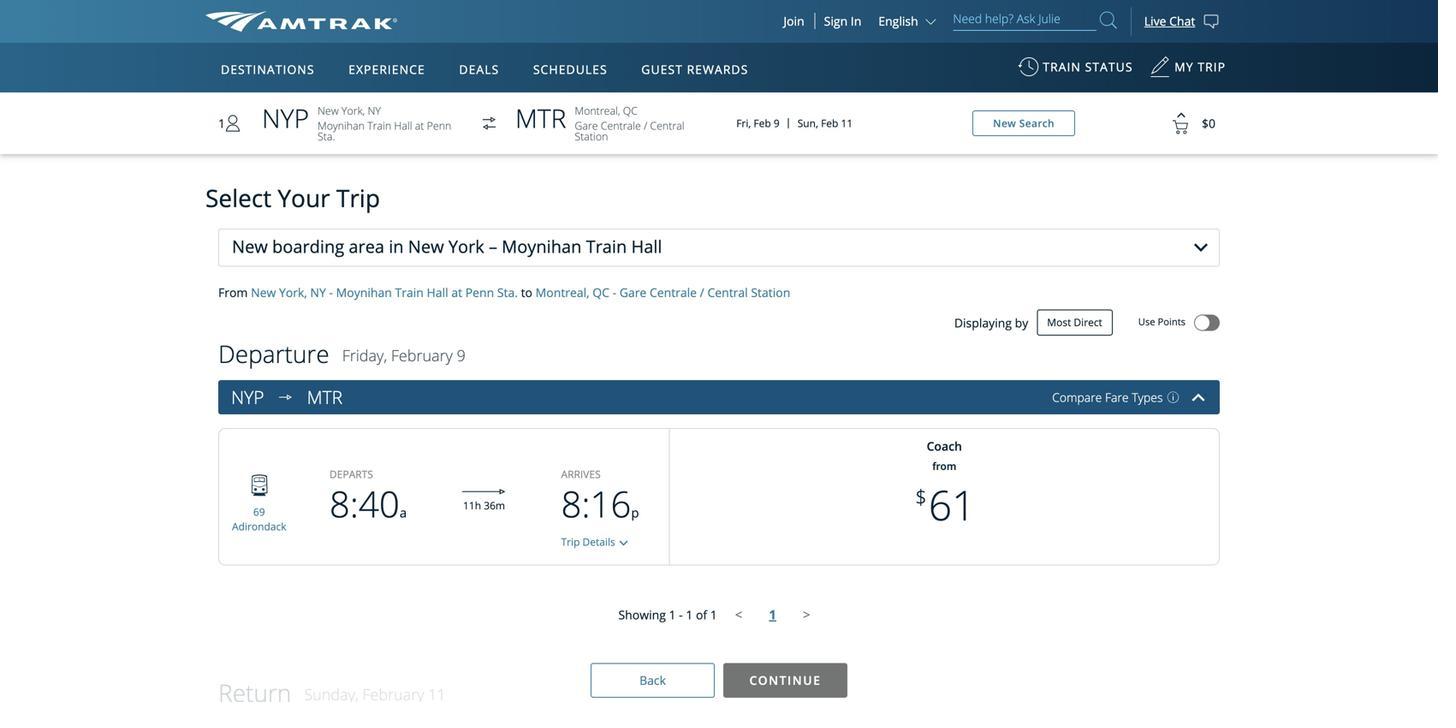 Task type: vqa. For each thing, say whether or not it's contained in the screenshot.
the left Central
yes



Task type: describe. For each thing, give the bounding box(es) containing it.
1 horizontal spatial sta.
[[497, 284, 518, 301]]

sign in
[[824, 13, 862, 29]]

search icon image
[[1100, 8, 1117, 32]]

your
[[278, 182, 330, 214]]

central inside mtr montreal, qc gare centrale / central station
[[650, 118, 685, 133]]

departs
[[330, 467, 373, 481]]

Please enter your search item search field
[[953, 9, 1097, 31]]

compare
[[1053, 389, 1102, 406]]

guest rewards button
[[635, 45, 756, 93]]

arrives
[[561, 467, 601, 481]]

9 for fri, feb 9
[[774, 116, 780, 130]]

nyp for nyp new york, ny moynihan train hall at penn sta.
[[262, 101, 309, 136]]

fare
[[1106, 389, 1129, 406]]

new boarding area in new york – moynihan train hall button
[[232, 234, 1215, 262]]

1 vertical spatial station
[[751, 284, 791, 301]]

feb for 9
[[754, 116, 771, 130]]

continue button
[[724, 663, 848, 698]]

qc inside mtr montreal, qc gare centrale / central station
[[623, 103, 638, 118]]

> link
[[789, 600, 824, 630]]

sun, feb 11
[[798, 116, 853, 130]]

hall inside dropdown button
[[632, 235, 662, 258]]

penn inside the nyp new york, ny moynihan train hall at penn sta.
[[427, 118, 452, 133]]

in
[[389, 235, 404, 258]]

new york, ny - moynihan train hall at penn sta. button
[[251, 284, 518, 301]]

69
[[253, 505, 265, 519]]

sun,
[[798, 116, 819, 130]]

0 vertical spatial trip
[[336, 182, 380, 214]]

new right from
[[251, 284, 276, 301]]

deals
[[459, 61, 499, 77]]

displaying
[[955, 315, 1012, 331]]

1 horizontal spatial gare
[[620, 284, 647, 301]]

my trip
[[1175, 59, 1226, 75]]

back button
[[591, 663, 715, 698]]

regions map image
[[269, 143, 680, 383]]

moynihan inside dropdown button
[[502, 235, 582, 258]]

february
[[391, 345, 453, 366]]

trip
[[1198, 59, 1226, 75]]

experience button
[[342, 45, 432, 93]]

from
[[218, 284, 248, 301]]

boarding
[[272, 235, 344, 258]]

details
[[583, 535, 615, 549]]

11h
[[463, 498, 481, 512]]

join
[[784, 13, 805, 29]]

arrives 8:16 p
[[561, 467, 639, 528]]

experience
[[349, 61, 425, 77]]

train status
[[1043, 59, 1133, 75]]

live chat button
[[1131, 0, 1233, 43]]

friday,
[[342, 345, 387, 366]]

11
[[841, 116, 853, 130]]

of
[[696, 607, 707, 623]]

select image for nyp
[[273, 385, 298, 410]]

at inside the nyp new york, ny moynihan train hall at penn sta.
[[415, 118, 424, 133]]

ny for nyp
[[368, 103, 381, 118]]

guest rewards
[[642, 61, 749, 77]]

8:16
[[561, 479, 631, 528]]

sta. inside the nyp new york, ny moynihan train hall at penn sta.
[[318, 129, 335, 143]]

new search button
[[973, 111, 1076, 136]]

new york, ny heading
[[231, 385, 273, 409]]

36m
[[484, 498, 505, 512]]

most direct
[[1048, 315, 1103, 329]]

11h 36m
[[463, 498, 505, 512]]

new right in
[[408, 235, 444, 258]]

application inside banner
[[269, 143, 680, 383]]

station inside mtr montreal, qc gare centrale / central station
[[575, 129, 608, 143]]

1 horizontal spatial trip
[[561, 535, 580, 549]]

live chat
[[1145, 13, 1196, 29]]

train
[[1043, 59, 1082, 75]]

most direct button
[[1037, 310, 1113, 336]]

use points
[[1139, 315, 1186, 328]]

banner containing join
[[0, 0, 1439, 395]]

chat
[[1170, 13, 1196, 29]]

adirondack train icon image
[[242, 469, 276, 503]]

sign in button
[[824, 13, 862, 29]]

mtr for mtr montreal, qc gare centrale / central station
[[515, 101, 566, 136]]

main content containing 8:40
[[0, 84, 1439, 702]]

showing
[[619, 607, 666, 623]]

york
[[449, 235, 484, 258]]

schedules
[[533, 61, 608, 77]]

area
[[349, 235, 385, 258]]

new boarding area in new york – moynihan train hall
[[232, 235, 662, 258]]

my
[[1175, 59, 1194, 75]]

1 vertical spatial penn
[[466, 284, 494, 301]]

1 horizontal spatial /
[[700, 284, 705, 301]]

sign
[[824, 13, 848, 29]]

train inside the nyp new york, ny moynihan train hall at penn sta.
[[368, 118, 392, 133]]

mtr for mtr
[[307, 385, 343, 409]]

points
[[1158, 315, 1186, 328]]

0 horizontal spatial -
[[329, 284, 333, 301]]

direct
[[1074, 315, 1103, 329]]

/ inside mtr montreal, qc gare centrale / central station
[[644, 118, 648, 133]]

back
[[640, 672, 666, 689]]

continue
[[750, 672, 822, 689]]

guest
[[642, 61, 683, 77]]

new up from
[[232, 235, 268, 258]]

join button
[[774, 13, 816, 29]]

destinations button
[[214, 45, 322, 93]]

nyp new york, ny moynihan train hall at penn sta.
[[262, 101, 452, 143]]

status
[[1085, 59, 1133, 75]]

english button
[[879, 13, 941, 29]]

rewards
[[687, 61, 749, 77]]

>
[[803, 606, 811, 623]]



Task type: locate. For each thing, give the bounding box(es) containing it.
/ down guest
[[644, 118, 648, 133]]

2 horizontal spatial -
[[679, 607, 683, 623]]

schedules link
[[527, 43, 615, 92]]

0 horizontal spatial sta.
[[318, 129, 335, 143]]

1 vertical spatial trip
[[561, 535, 580, 549]]

0 vertical spatial central
[[650, 118, 685, 133]]

0 vertical spatial moynihan
[[318, 118, 365, 133]]

station down new boarding area in new york – moynihan train hall dropdown button
[[751, 284, 791, 301]]

deals button
[[452, 45, 506, 93]]

9 for friday, february 9
[[457, 345, 466, 366]]

my trip button
[[1150, 51, 1226, 92]]

1 horizontal spatial penn
[[466, 284, 494, 301]]

hall inside the nyp new york, ny moynihan train hall at penn sta.
[[394, 118, 412, 133]]

montreal, down schedules
[[575, 103, 620, 118]]

train down 'experience' on the left of page
[[368, 118, 392, 133]]

english
[[879, 13, 919, 29]]

1 link
[[756, 600, 790, 630]]

moynihan down area
[[336, 284, 392, 301]]

most
[[1048, 315, 1072, 329]]

train
[[368, 118, 392, 133], [586, 235, 627, 258], [395, 284, 424, 301]]

feb
[[754, 116, 771, 130], [821, 116, 839, 130]]

mtr montreal, qc gare centrale / central station
[[515, 101, 685, 143]]

0 vertical spatial qc
[[623, 103, 638, 118]]

hall down new boarding area in new york – moynihan train hall
[[427, 284, 448, 301]]

1 horizontal spatial feb
[[821, 116, 839, 130]]

fri, feb 9
[[737, 116, 780, 130]]

feb for 11
[[821, 116, 839, 130]]

1 horizontal spatial 9
[[774, 116, 780, 130]]

application
[[269, 143, 680, 383]]

0 horizontal spatial mtr
[[307, 385, 343, 409]]

ny down 'experience' on the left of page
[[368, 103, 381, 118]]

hall down 'experience' on the left of page
[[394, 118, 412, 133]]

moynihan down 'experience' on the left of page
[[318, 118, 365, 133]]

ny inside the nyp new york, ny moynihan train hall at penn sta.
[[368, 103, 381, 118]]

0 vertical spatial hall
[[394, 118, 412, 133]]

1 horizontal spatial select image
[[615, 535, 633, 552]]

select image left montreal, qc heading
[[273, 385, 298, 410]]

0 horizontal spatial 9
[[457, 345, 466, 366]]

1 vertical spatial central
[[708, 284, 748, 301]]

1 vertical spatial centrale
[[650, 284, 697, 301]]

penn down experience popup button
[[427, 118, 452, 133]]

qc
[[623, 103, 638, 118], [593, 284, 610, 301]]

use
[[1139, 315, 1156, 328]]

sta. left to
[[497, 284, 518, 301]]

trip details
[[561, 535, 615, 549]]

–
[[489, 235, 497, 258]]

0 vertical spatial train
[[368, 118, 392, 133]]

<
[[735, 606, 743, 623]]

1 horizontal spatial ny
[[368, 103, 381, 118]]

1 vertical spatial sta.
[[497, 284, 518, 301]]

1 horizontal spatial train
[[395, 284, 424, 301]]

1 horizontal spatial station
[[751, 284, 791, 301]]

penn
[[427, 118, 452, 133], [466, 284, 494, 301]]

mtr down schedules
[[515, 101, 566, 136]]

0 vertical spatial york,
[[342, 103, 365, 118]]

0 horizontal spatial qc
[[593, 284, 610, 301]]

0 horizontal spatial select image
[[273, 385, 298, 410]]

-
[[329, 284, 333, 301], [613, 284, 617, 301], [679, 607, 683, 623]]

0 vertical spatial station
[[575, 129, 608, 143]]

york, for from
[[279, 284, 307, 301]]

0 horizontal spatial centrale
[[601, 118, 641, 133]]

/ down new boarding area in new york – moynihan train hall dropdown button
[[700, 284, 705, 301]]

showing 1 - 1 of 1
[[619, 607, 717, 623]]

departure
[[218, 337, 329, 370]]

2 horizontal spatial train
[[586, 235, 627, 258]]

expand image
[[1192, 393, 1205, 401]]

1 horizontal spatial at
[[452, 284, 462, 301]]

nyp inside the nyp new york, ny moynihan train hall at penn sta.
[[262, 101, 309, 136]]

/
[[644, 118, 648, 133], [700, 284, 705, 301]]

types
[[1132, 389, 1163, 406]]

to
[[521, 284, 533, 301]]

select
[[206, 182, 272, 214]]

trip up area
[[336, 182, 380, 214]]

banner
[[0, 0, 1439, 395]]

montreal, right to
[[536, 284, 590, 301]]

central down new boarding area in new york – moynihan train hall dropdown button
[[708, 284, 748, 301]]

sta. up your
[[318, 129, 335, 143]]

compare fare types button
[[1053, 389, 1180, 406]]

montreal, qc heading
[[307, 385, 351, 409]]

york, inside the nyp new york, ny moynihan train hall at penn sta.
[[342, 103, 365, 118]]

train inside dropdown button
[[586, 235, 627, 258]]

p
[[631, 504, 639, 522]]

2 vertical spatial train
[[395, 284, 424, 301]]

1 vertical spatial qc
[[593, 284, 610, 301]]

0 vertical spatial /
[[644, 118, 648, 133]]

1 horizontal spatial hall
[[427, 284, 448, 301]]

2 feb from the left
[[821, 116, 839, 130]]

train status link
[[1018, 51, 1133, 92]]

1 vertical spatial mtr
[[307, 385, 343, 409]]

york,
[[342, 103, 365, 118], [279, 284, 307, 301]]

new inside the nyp new york, ny moynihan train hall at penn sta.
[[318, 103, 339, 118]]

mtr down friday, on the left of the page
[[307, 385, 343, 409]]

destinations
[[221, 61, 315, 77]]

fri,
[[737, 116, 751, 130]]

montreal, qc - gare centrale / central station button
[[536, 284, 791, 301]]

0 horizontal spatial hall
[[394, 118, 412, 133]]

1 horizontal spatial qc
[[623, 103, 638, 118]]

moynihan inside the nyp new york, ny moynihan train hall at penn sta.
[[318, 118, 365, 133]]

adirondack link
[[232, 519, 286, 533]]

0 horizontal spatial penn
[[427, 118, 452, 133]]

0 horizontal spatial central
[[650, 118, 685, 133]]

0 vertical spatial penn
[[427, 118, 452, 133]]

select image for trip details
[[615, 535, 633, 552]]

1 feb from the left
[[754, 116, 771, 130]]

mtr inside mtr montreal, qc gare centrale / central station
[[515, 101, 566, 136]]

montreal,
[[575, 103, 620, 118], [536, 284, 590, 301]]

0 horizontal spatial train
[[368, 118, 392, 133]]

0 horizontal spatial station
[[575, 129, 608, 143]]

0 horizontal spatial feb
[[754, 116, 771, 130]]

select your trip
[[206, 182, 380, 214]]

at
[[415, 118, 424, 133], [452, 284, 462, 301]]

1 horizontal spatial york,
[[342, 103, 365, 118]]

centrale down new boarding area in new york – moynihan train hall dropdown button
[[650, 284, 697, 301]]

0 vertical spatial nyp
[[262, 101, 309, 136]]

0 vertical spatial centrale
[[601, 118, 641, 133]]

by
[[1015, 315, 1029, 331]]

< link
[[722, 600, 756, 630]]

new left search
[[993, 116, 1017, 130]]

live
[[1145, 13, 1167, 29]]

nyp down destinations popup button
[[262, 101, 309, 136]]

1 vertical spatial train
[[586, 235, 627, 258]]

1 vertical spatial /
[[700, 284, 705, 301]]

main content
[[0, 84, 1439, 702]]

0 vertical spatial at
[[415, 118, 424, 133]]

0 horizontal spatial gare
[[575, 118, 598, 133]]

montreal, inside mtr montreal, qc gare centrale / central station
[[575, 103, 620, 118]]

from new york, ny - moynihan train hall at penn sta. to montreal, qc - gare centrale / central station
[[218, 284, 791, 301]]

8:40
[[330, 479, 400, 528]]

at down 'experience' on the left of page
[[415, 118, 424, 133]]

2 horizontal spatial hall
[[632, 235, 662, 258]]

penn left to
[[466, 284, 494, 301]]

search
[[1020, 116, 1055, 130]]

1
[[218, 115, 225, 132], [769, 606, 777, 623], [669, 607, 676, 623], [686, 607, 693, 623], [711, 607, 717, 623]]

new
[[318, 103, 339, 118], [993, 116, 1017, 130], [232, 235, 268, 258], [408, 235, 444, 258], [251, 284, 276, 301]]

feb right fri,
[[754, 116, 771, 130]]

0 vertical spatial select image
[[273, 385, 298, 410]]

station down schedules
[[575, 129, 608, 143]]

1 vertical spatial montreal,
[[536, 284, 590, 301]]

a
[[400, 504, 407, 522]]

0 vertical spatial 9
[[774, 116, 780, 130]]

0 horizontal spatial ny
[[310, 284, 326, 301]]

0 vertical spatial sta.
[[318, 129, 335, 143]]

1 vertical spatial select image
[[615, 535, 633, 552]]

2 vertical spatial moynihan
[[336, 284, 392, 301]]

nyp
[[262, 101, 309, 136], [231, 385, 264, 409]]

0 vertical spatial gare
[[575, 118, 598, 133]]

hall up 'montreal, qc - gare centrale / central station' button
[[632, 235, 662, 258]]

centrale down schedules
[[601, 118, 641, 133]]

nyp down departure
[[231, 385, 264, 409]]

at down york
[[452, 284, 462, 301]]

ny down boarding
[[310, 284, 326, 301]]

ny for from
[[310, 284, 326, 301]]

ny
[[368, 103, 381, 118], [310, 284, 326, 301]]

2 vertical spatial hall
[[427, 284, 448, 301]]

0 vertical spatial ny
[[368, 103, 381, 118]]

0 horizontal spatial at
[[415, 118, 424, 133]]

1 horizontal spatial centrale
[[650, 284, 697, 301]]

central down guest
[[650, 118, 685, 133]]

centrale
[[601, 118, 641, 133], [650, 284, 697, 301]]

trip left details
[[561, 535, 580, 549]]

trip
[[336, 182, 380, 214], [561, 535, 580, 549]]

1 vertical spatial york,
[[279, 284, 307, 301]]

0 horizontal spatial york,
[[279, 284, 307, 301]]

friday, february 9
[[342, 345, 466, 366]]

new down destinations popup button
[[318, 103, 339, 118]]

nyp for nyp
[[231, 385, 264, 409]]

9
[[774, 116, 780, 130], [457, 345, 466, 366]]

gare inside mtr montreal, qc gare centrale / central station
[[575, 118, 598, 133]]

moynihan
[[318, 118, 365, 133], [502, 235, 582, 258], [336, 284, 392, 301]]

departs 8:40 a
[[330, 467, 407, 528]]

amtrak image
[[206, 11, 398, 32]]

feb left 11
[[821, 116, 839, 130]]

gare
[[575, 118, 598, 133], [620, 284, 647, 301]]

central
[[650, 118, 685, 133], [708, 284, 748, 301]]

new search
[[993, 116, 1055, 130]]

1 vertical spatial 9
[[457, 345, 466, 366]]

1 vertical spatial gare
[[620, 284, 647, 301]]

1 vertical spatial at
[[452, 284, 462, 301]]

0 horizontal spatial trip
[[336, 182, 380, 214]]

9 right february
[[457, 345, 466, 366]]

0 horizontal spatial /
[[644, 118, 648, 133]]

69 adirondack
[[232, 505, 286, 533]]

0 vertical spatial mtr
[[515, 101, 566, 136]]

train up 'montreal, qc - gare centrale / central station' button
[[586, 235, 627, 258]]

9 left sun,
[[774, 116, 780, 130]]

centrale inside mtr montreal, qc gare centrale / central station
[[601, 118, 641, 133]]

train down in
[[395, 284, 424, 301]]

select image
[[273, 385, 298, 410], [615, 535, 633, 552]]

1 horizontal spatial mtr
[[515, 101, 566, 136]]

1 vertical spatial nyp
[[231, 385, 264, 409]]

1 vertical spatial ny
[[310, 284, 326, 301]]

0 vertical spatial montreal,
[[575, 103, 620, 118]]

1 horizontal spatial central
[[708, 284, 748, 301]]

1 vertical spatial moynihan
[[502, 235, 582, 258]]

moynihan up to
[[502, 235, 582, 258]]

york, down 'experience' on the left of page
[[342, 103, 365, 118]]

1 vertical spatial hall
[[632, 235, 662, 258]]

1 horizontal spatial -
[[613, 284, 617, 301]]

select image down p
[[615, 535, 633, 552]]

compare fare types
[[1053, 389, 1163, 406]]

york, for nyp
[[342, 103, 365, 118]]

york, down boarding
[[279, 284, 307, 301]]

displaying by
[[955, 315, 1029, 331]]



